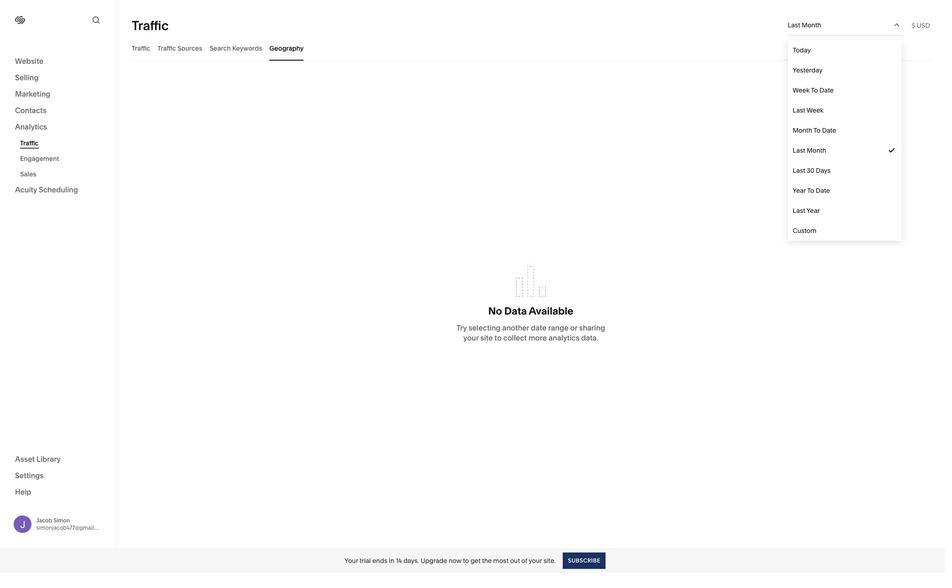 Task type: describe. For each thing, give the bounding box(es) containing it.
traffic left the traffic sources button
[[132, 44, 150, 52]]

date for year to date
[[816, 186, 830, 195]]

last down week to date
[[793, 106, 806, 114]]

traffic down analytics
[[20, 139, 39, 147]]

0 horizontal spatial year
[[793, 186, 806, 195]]

ends
[[373, 556, 388, 565]]

selecting
[[469, 323, 501, 332]]

1 horizontal spatial your
[[529, 556, 542, 565]]

asset library
[[15, 454, 61, 463]]

site
[[481, 333, 493, 342]]

geography
[[270, 44, 304, 52]]

help
[[15, 487, 31, 496]]

last month button
[[788, 15, 902, 35]]

engagement link
[[20, 151, 106, 166]]

date for week to date
[[820, 86, 834, 94]]

no data available
[[489, 305, 574, 317]]

jacob
[[36, 517, 52, 524]]

search
[[210, 44, 231, 52]]

sources
[[178, 44, 202, 52]]

search keywords button
[[210, 36, 262, 61]]

marketing
[[15, 89, 50, 98]]

your inside try selecting another date range or sharing your site to collect more analytics data.
[[464, 333, 479, 342]]

14
[[396, 556, 402, 565]]

1 vertical spatial week
[[807, 106, 824, 114]]

no
[[489, 305, 502, 317]]

1 vertical spatial last month
[[793, 146, 827, 155]]

year to date
[[793, 186, 830, 195]]

available
[[529, 305, 574, 317]]

sales
[[20, 170, 36, 178]]

to for year
[[808, 186, 815, 195]]

of
[[522, 556, 528, 565]]

data
[[505, 305, 527, 317]]

traffic sources button
[[158, 36, 202, 61]]

traffic inside button
[[158, 44, 176, 52]]

asset
[[15, 454, 35, 463]]

traffic up traffic button
[[132, 18, 169, 33]]

usd
[[917, 21, 930, 29]]

simon
[[53, 517, 70, 524]]

another
[[502, 323, 529, 332]]

asset library link
[[15, 454, 101, 465]]

out
[[510, 556, 520, 565]]

month inside button
[[802, 21, 822, 29]]

website link
[[15, 56, 101, 67]]

to for month
[[814, 126, 821, 134]]

range
[[549, 323, 569, 332]]

website
[[15, 57, 43, 66]]

1 vertical spatial month
[[793, 126, 813, 134]]

simonjacob477@gmail.com
[[36, 524, 107, 531]]

try
[[457, 323, 467, 332]]

2 vertical spatial month
[[807, 146, 827, 155]]

upgrade
[[421, 556, 447, 565]]

yesterday
[[793, 66, 823, 74]]

acuity
[[15, 185, 37, 194]]

$ usd
[[912, 21, 930, 29]]

sales link
[[20, 166, 106, 182]]

selling
[[15, 73, 39, 82]]

1 vertical spatial to
[[463, 556, 469, 565]]

marketing link
[[15, 89, 101, 100]]

library
[[36, 454, 61, 463]]

now
[[449, 556, 462, 565]]



Task type: locate. For each thing, give the bounding box(es) containing it.
last week
[[793, 106, 824, 114]]

more
[[529, 333, 547, 342]]

last up custom
[[793, 207, 806, 215]]

most
[[494, 556, 509, 565]]

sharing
[[579, 323, 605, 332]]

last left 30
[[793, 166, 806, 175]]

0 vertical spatial your
[[464, 333, 479, 342]]

2 vertical spatial date
[[816, 186, 830, 195]]

month
[[802, 21, 822, 29], [793, 126, 813, 134], [807, 146, 827, 155]]

last year
[[793, 207, 820, 215]]

help link
[[15, 487, 31, 497]]

0 horizontal spatial to
[[463, 556, 469, 565]]

settings
[[15, 471, 44, 480]]

date for month to date
[[822, 126, 837, 134]]

last month up today
[[788, 21, 822, 29]]

month up today
[[802, 21, 822, 29]]

date up last week
[[820, 86, 834, 94]]

date down the days
[[816, 186, 830, 195]]

acuity scheduling link
[[15, 185, 101, 196]]

date
[[531, 323, 547, 332]]

date
[[820, 86, 834, 94], [822, 126, 837, 134], [816, 186, 830, 195]]

30
[[807, 166, 815, 175]]

week
[[793, 86, 810, 94], [807, 106, 824, 114]]

contacts
[[15, 106, 46, 115]]

get
[[471, 556, 481, 565]]

your
[[345, 556, 358, 565]]

last month inside button
[[788, 21, 822, 29]]

to up last week
[[811, 86, 818, 94]]

to for week
[[811, 86, 818, 94]]

site.
[[544, 556, 556, 565]]

1 vertical spatial date
[[822, 126, 837, 134]]

last month
[[788, 21, 822, 29], [793, 146, 827, 155]]

traffic
[[132, 18, 169, 33], [132, 44, 150, 52], [158, 44, 176, 52], [20, 139, 39, 147]]

selling link
[[15, 72, 101, 83]]

year up last year
[[793, 186, 806, 195]]

try selecting another date range or sharing your site to collect more analytics data.
[[457, 323, 605, 342]]

geography button
[[270, 36, 304, 61]]

jacob simon simonjacob477@gmail.com
[[36, 517, 107, 531]]

2 vertical spatial to
[[808, 186, 815, 195]]

days.
[[404, 556, 419, 565]]

collect
[[504, 333, 527, 342]]

year
[[793, 186, 806, 195], [807, 207, 820, 215]]

to
[[811, 86, 818, 94], [814, 126, 821, 134], [808, 186, 815, 195]]

0 vertical spatial last month
[[788, 21, 822, 29]]

to left 'get' on the bottom of page
[[463, 556, 469, 565]]

custom
[[793, 227, 817, 235]]

to inside try selecting another date range or sharing your site to collect more analytics data.
[[495, 333, 502, 342]]

keywords
[[232, 44, 262, 52]]

subscribe button
[[563, 552, 606, 569]]

tab list
[[132, 36, 930, 61]]

1 vertical spatial your
[[529, 556, 542, 565]]

in
[[389, 556, 394, 565]]

traffic button
[[132, 36, 150, 61]]

analytics
[[549, 333, 580, 342]]

your right of at right bottom
[[529, 556, 542, 565]]

to
[[495, 333, 502, 342], [463, 556, 469, 565]]

0 vertical spatial week
[[793, 86, 810, 94]]

month down last week
[[793, 126, 813, 134]]

your
[[464, 333, 479, 342], [529, 556, 542, 565]]

acuity scheduling
[[15, 185, 78, 194]]

traffic sources
[[158, 44, 202, 52]]

last up last 30 days
[[793, 146, 806, 155]]

0 vertical spatial month
[[802, 21, 822, 29]]

0 vertical spatial to
[[495, 333, 502, 342]]

analytics link
[[15, 122, 101, 133]]

traffic left sources
[[158, 44, 176, 52]]

the
[[482, 556, 492, 565]]

your down try at left
[[464, 333, 479, 342]]

week down yesterday
[[793, 86, 810, 94]]

to right site
[[495, 333, 502, 342]]

or
[[571, 323, 578, 332]]

week to date
[[793, 86, 834, 94]]

$
[[912, 21, 916, 29]]

data.
[[581, 333, 599, 342]]

tab list containing traffic
[[132, 36, 930, 61]]

traffic link
[[20, 135, 106, 151]]

trial
[[360, 556, 371, 565]]

week up month to date at the top
[[807, 106, 824, 114]]

0 vertical spatial date
[[820, 86, 834, 94]]

0 horizontal spatial your
[[464, 333, 479, 342]]

1 vertical spatial year
[[807, 207, 820, 215]]

0 vertical spatial year
[[793, 186, 806, 195]]

date down last week
[[822, 126, 837, 134]]

1 horizontal spatial year
[[807, 207, 820, 215]]

month down month to date at the top
[[807, 146, 827, 155]]

your trial ends in 14 days. upgrade now to get the most out of your site.
[[345, 556, 556, 565]]

0 vertical spatial to
[[811, 86, 818, 94]]

last 30 days
[[793, 166, 831, 175]]

month to date
[[793, 126, 837, 134]]

last inside button
[[788, 21, 801, 29]]

days
[[816, 166, 831, 175]]

1 horizontal spatial to
[[495, 333, 502, 342]]

subscribe
[[568, 557, 601, 564]]

scheduling
[[39, 185, 78, 194]]

search keywords
[[210, 44, 262, 52]]

last up today
[[788, 21, 801, 29]]

settings link
[[15, 470, 101, 481]]

1 vertical spatial to
[[814, 126, 821, 134]]

analytics
[[15, 122, 47, 131]]

engagement
[[20, 155, 59, 163]]

last
[[788, 21, 801, 29], [793, 106, 806, 114], [793, 146, 806, 155], [793, 166, 806, 175], [793, 207, 806, 215]]

contacts link
[[15, 105, 101, 116]]

to down last week
[[814, 126, 821, 134]]

today
[[793, 46, 811, 54]]

year down year to date
[[807, 207, 820, 215]]

to down 30
[[808, 186, 815, 195]]

last month up 30
[[793, 146, 827, 155]]



Task type: vqa. For each thing, say whether or not it's contained in the screenshot.
14
yes



